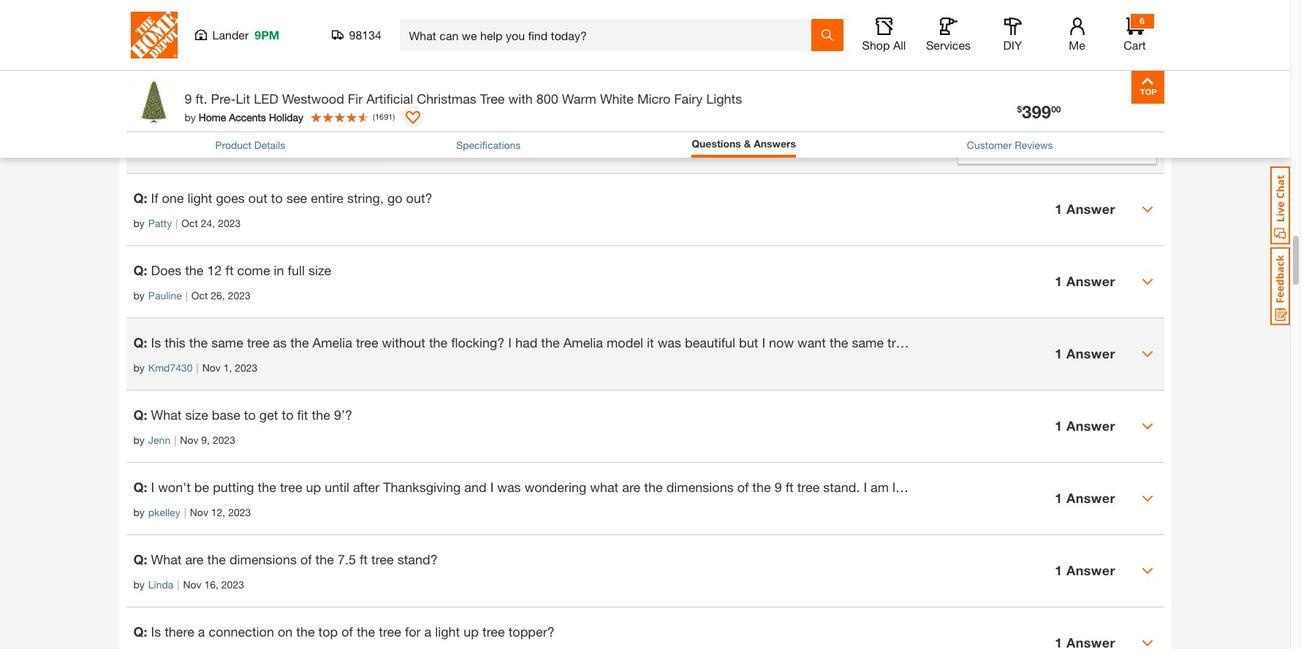Task type: locate. For each thing, give the bounding box(es) containing it.
0 vertical spatial was
[[658, 335, 681, 351]]

does
[[151, 262, 181, 278]]

27 for 27 questions
[[133, 79, 163, 110]]

1 is from the top
[[151, 335, 161, 351]]

after
[[353, 479, 380, 495]]

2 vertical spatial of
[[342, 624, 353, 640]]

6 answer from the top
[[1067, 563, 1116, 579]]

fit
[[297, 407, 308, 423]]

98134 button
[[332, 28, 382, 42]]

diy
[[1003, 38, 1022, 52]]

2023 right 26,
[[228, 289, 251, 302]]

0 vertical spatial it
[[647, 335, 654, 351]]

questions & answers
[[692, 137, 796, 150]]

i left had
[[508, 335, 512, 351]]

0 horizontal spatial light
[[188, 190, 212, 206]]

i
[[508, 335, 512, 351], [762, 335, 765, 351], [151, 479, 154, 495], [490, 479, 494, 495], [864, 479, 867, 495], [1119, 479, 1122, 495]]

2 1 answer from the top
[[1055, 274, 1116, 290]]

1 vertical spatial for
[[405, 624, 421, 640]]

What can we help you find today? search field
[[409, 20, 810, 50]]

for down stand?
[[405, 624, 421, 640]]

caret image
[[1142, 276, 1153, 288], [1142, 349, 1153, 360], [1142, 566, 1153, 577], [1142, 638, 1153, 650]]

27 left 'ft.'
[[133, 79, 163, 110]]

by left patty button
[[133, 217, 145, 229]]

q: for q: is this the same tree as the amelia tree without the flocking? i had the amelia model it was beautiful but i now want the same tree without frosting/flock
[[133, 335, 147, 351]]

oct left 26,
[[191, 289, 208, 302]]

12
[[207, 262, 222, 278]]

& inside questions & answers 27 questions
[[193, 9, 202, 25]]

had
[[515, 335, 538, 351]]

what up linda
[[151, 552, 182, 568]]

now
[[769, 335, 794, 351]]

9 left 'ft.'
[[185, 91, 192, 107]]

nov for size
[[180, 434, 198, 447]]

0 vertical spatial dimensions
[[666, 479, 734, 495]]

1 vertical spatial what
[[151, 552, 182, 568]]

is left this
[[151, 335, 161, 351]]

3 q: from the top
[[133, 335, 147, 351]]

1 horizontal spatial was
[[658, 335, 681, 351]]

q: left there
[[133, 624, 147, 640]]

by pauline | oct 26, 2023
[[133, 289, 251, 302]]

q: does the 12 ft come in full size
[[133, 262, 331, 278]]

4 answer from the top
[[1067, 418, 1116, 434]]

size up 9,
[[185, 407, 208, 423]]

2023 right 9,
[[213, 434, 235, 447]]

26,
[[211, 289, 225, 302]]

caret image for out?
[[1142, 204, 1153, 215]]

4 q: from the top
[[133, 407, 147, 423]]

1 horizontal spatial same
[[852, 335, 884, 351]]

3 1 answer from the top
[[1055, 346, 1116, 362]]

it left so
[[1090, 479, 1097, 495]]

size right full
[[308, 262, 331, 278]]

| for size
[[174, 434, 176, 447]]

feedback link image
[[1271, 247, 1290, 326]]

| for one
[[176, 217, 178, 229]]

q: for q: i won't be putting the tree up until after thanksgiving and i was wondering what are the dimensions of the 9 ft tree stand. i am looking at getting a tree collar for it so i need to know how wide the tre
[[133, 479, 147, 495]]

what up jenn
[[151, 407, 182, 423]]

2 horizontal spatial of
[[737, 479, 749, 495]]

1 for go
[[1055, 201, 1063, 217]]

5 answer from the top
[[1067, 491, 1116, 507]]

nov left 12, at the left of the page
[[190, 506, 208, 519]]

1 answer for thanksgiving
[[1055, 491, 1116, 507]]

1 vertical spatial of
[[300, 552, 312, 568]]

1 vertical spatial 9
[[775, 479, 782, 495]]

won't
[[158, 479, 191, 495]]

1 horizontal spatial answers
[[754, 137, 796, 150]]

by for if one light goes out to see entire string, go out?
[[133, 217, 145, 229]]

1 horizontal spatial up
[[464, 624, 479, 640]]

0 horizontal spatial for
[[405, 624, 421, 640]]

| for are
[[177, 579, 179, 591]]

come
[[237, 262, 270, 278]]

amelia right as
[[313, 335, 352, 351]]

by for i won't be putting the tree up until after thanksgiving and i was wondering what are the dimensions of the 9 ft tree stand. i am looking at getting a tree collar for it so i need to know how wide the tre
[[133, 506, 145, 519]]

q: for q: what are the dimensions of the 7.5 ft tree stand?
[[133, 552, 147, 568]]

27 inside questions & answers 27 questions
[[126, 32, 137, 45]]

is for is this the same tree as the amelia tree without the flocking? i had the amelia model it was beautiful but i now want the same tree without frosting/flock
[[151, 335, 161, 351]]

0 vertical spatial up
[[306, 479, 321, 495]]

nov for are
[[183, 579, 201, 591]]

$
[[1017, 104, 1022, 115]]

1 vertical spatial caret image
[[1142, 421, 1153, 433]]

wide
[[1238, 479, 1266, 495]]

2 q: from the top
[[133, 262, 147, 278]]

1 1 answer from the top
[[1055, 201, 1116, 217]]

| right pkelley
[[184, 506, 186, 519]]

9 inside questions element
[[775, 479, 782, 495]]

q: left if
[[133, 190, 147, 206]]

nov left 9,
[[180, 434, 198, 447]]

to
[[271, 190, 283, 206], [244, 407, 256, 423], [282, 407, 294, 423], [1159, 479, 1170, 495]]

0 horizontal spatial was
[[497, 479, 521, 495]]

stand.
[[823, 479, 860, 495]]

1 vertical spatial oct
[[191, 289, 208, 302]]

| right patty
[[176, 217, 178, 229]]

0 horizontal spatial without
[[382, 335, 425, 351]]

0 horizontal spatial answers
[[206, 9, 260, 25]]

4 1 answer from the top
[[1055, 418, 1116, 434]]

1 horizontal spatial 9
[[775, 479, 782, 495]]

3 caret image from the top
[[1142, 493, 1153, 505]]

& for questions & answers 27 questions
[[193, 9, 202, 25]]

0 vertical spatial answers
[[206, 9, 260, 25]]

i left am
[[864, 479, 867, 495]]

q: left this
[[133, 335, 147, 351]]

base
[[212, 407, 240, 423]]

by left linda button
[[133, 579, 145, 591]]

2 without from the left
[[914, 335, 957, 351]]

0 horizontal spatial amelia
[[313, 335, 352, 351]]

0 horizontal spatial same
[[211, 335, 243, 351]]

the
[[185, 262, 204, 278], [189, 335, 208, 351], [290, 335, 309, 351], [429, 335, 448, 351], [541, 335, 560, 351], [830, 335, 848, 351], [312, 407, 330, 423], [258, 479, 276, 495], [644, 479, 663, 495], [752, 479, 771, 495], [1269, 479, 1288, 495], [207, 552, 226, 568], [316, 552, 334, 568], [296, 624, 315, 640], [357, 624, 375, 640]]

1 vertical spatial it
[[1090, 479, 1097, 495]]

2023 for dimensions
[[221, 579, 244, 591]]

0 vertical spatial is
[[151, 335, 161, 351]]

questions element
[[126, 173, 1301, 650]]

by for is this the same tree as the amelia tree without the flocking? i had the amelia model it was beautiful but i now want the same tree without frosting/flock
[[133, 362, 145, 374]]

1 horizontal spatial it
[[1090, 479, 1097, 495]]

1 horizontal spatial &
[[744, 137, 751, 150]]

by down 'ft.'
[[185, 111, 196, 123]]

diy button
[[989, 18, 1036, 53]]

0 vertical spatial for
[[1071, 479, 1086, 495]]

1 vertical spatial &
[[744, 137, 751, 150]]

( 1691 )
[[373, 112, 395, 121]]

is left there
[[151, 624, 161, 640]]

ft right 12
[[226, 262, 234, 278]]

| for the
[[185, 289, 188, 302]]

1 caret image from the top
[[1142, 276, 1153, 288]]

q: if one light goes out to see entire string, go out?
[[133, 190, 432, 206]]

1 vertical spatial answers
[[754, 137, 796, 150]]

is
[[151, 335, 161, 351], [151, 624, 161, 640]]

5 1 from the top
[[1055, 491, 1063, 507]]

q: is there a connection on the top of the tree for a light up tree topper?
[[133, 624, 555, 640]]

5 1 answer from the top
[[1055, 491, 1116, 507]]

q: for q: does the 12 ft come in full size
[[133, 262, 147, 278]]

by left pkelley
[[133, 506, 145, 519]]

fir
[[348, 91, 363, 107]]

answer for stand?
[[1067, 563, 1116, 579]]

1 answer for go
[[1055, 201, 1116, 217]]

home
[[199, 111, 226, 123]]

1 caret image from the top
[[1142, 204, 1153, 215]]

up left topper?
[[464, 624, 479, 640]]

5 q: from the top
[[133, 479, 147, 495]]

27
[[126, 32, 137, 45], [133, 79, 163, 110], [212, 145, 223, 157]]

)
[[393, 112, 395, 121]]

oct
[[182, 217, 198, 229], [191, 289, 208, 302]]

ft
[[226, 262, 234, 278], [786, 479, 794, 495], [360, 552, 368, 568]]

1
[[1055, 201, 1063, 217], [1055, 274, 1063, 290], [1055, 346, 1063, 362], [1055, 418, 1063, 434], [1055, 491, 1063, 507], [1055, 563, 1063, 579]]

be
[[194, 479, 209, 495]]

1 vertical spatial is
[[151, 624, 161, 640]]

&
[[193, 9, 202, 25], [744, 137, 751, 150]]

entire
[[311, 190, 344, 206]]

1 vertical spatial ft
[[786, 479, 794, 495]]

4 caret image from the top
[[1142, 638, 1153, 650]]

answer for thanksgiving
[[1067, 491, 1116, 507]]

1 vertical spatial are
[[185, 552, 204, 568]]

as
[[273, 335, 287, 351]]

was right and
[[497, 479, 521, 495]]

was left beautiful
[[658, 335, 681, 351]]

specifications button
[[456, 137, 521, 153], [456, 137, 521, 153]]

by
[[185, 111, 196, 123], [133, 217, 145, 229], [133, 289, 145, 302], [133, 362, 145, 374], [133, 434, 145, 447], [133, 506, 145, 519], [133, 579, 145, 591]]

2 is from the top
[[151, 624, 161, 640]]

nov left 16,
[[183, 579, 201, 591]]

questions
[[126, 9, 190, 25], [140, 32, 187, 45], [170, 91, 229, 107], [692, 137, 741, 150]]

0 vertical spatial are
[[622, 479, 641, 495]]

product image image
[[130, 78, 177, 126]]

want
[[798, 335, 826, 351]]

up left until
[[306, 479, 321, 495]]

warm
[[562, 91, 596, 107]]

me button
[[1054, 18, 1101, 53]]

1 horizontal spatial of
[[342, 624, 353, 640]]

by left pauline button
[[133, 289, 145, 302]]

same right want
[[852, 335, 884, 351]]

0 vertical spatial 27
[[126, 32, 137, 45]]

0 horizontal spatial ft
[[226, 262, 234, 278]]

for
[[1071, 479, 1086, 495], [405, 624, 421, 640]]

0 horizontal spatial up
[[306, 479, 321, 495]]

2 what from the top
[[151, 552, 182, 568]]

by left kmd7430
[[133, 362, 145, 374]]

tre
[[1291, 479, 1301, 495]]

for right collar
[[1071, 479, 1086, 495]]

2023 right 24, on the top of the page
[[218, 217, 241, 229]]

1 horizontal spatial for
[[1071, 479, 1086, 495]]

customer
[[967, 139, 1012, 151]]

q: left won't
[[133, 479, 147, 495]]

0 horizontal spatial it
[[647, 335, 654, 351]]

answer
[[1067, 201, 1116, 217], [1067, 274, 1116, 290], [1067, 346, 1116, 362], [1067, 418, 1116, 434], [1067, 491, 1116, 507], [1067, 563, 1116, 579]]

1 what from the top
[[151, 407, 182, 423]]

are up "by linda | nov 16, 2023"
[[185, 552, 204, 568]]

same
[[211, 335, 243, 351], [852, 335, 884, 351]]

3 caret image from the top
[[1142, 566, 1153, 577]]

2023 right 1,
[[235, 362, 258, 374]]

| right kmd7430
[[196, 362, 199, 374]]

2023 for goes
[[218, 217, 241, 229]]

7 q: from the top
[[133, 624, 147, 640]]

pkelley
[[148, 506, 180, 519]]

2 answer from the top
[[1067, 274, 1116, 290]]

1 answer for without
[[1055, 346, 1116, 362]]

2023 right 16,
[[221, 579, 244, 591]]

out?
[[406, 190, 432, 206]]

topper?
[[509, 624, 555, 640]]

are right what
[[622, 479, 641, 495]]

q: left does
[[133, 262, 147, 278]]

amelia left model
[[563, 335, 603, 351]]

if
[[151, 190, 158, 206]]

1 1 from the top
[[1055, 201, 1063, 217]]

0 horizontal spatial are
[[185, 552, 204, 568]]

1 horizontal spatial ft
[[360, 552, 368, 568]]

& for questions & answers
[[744, 137, 751, 150]]

9 left stand.
[[775, 479, 782, 495]]

i right so
[[1119, 479, 1122, 495]]

amelia
[[313, 335, 352, 351], [563, 335, 603, 351]]

nov left 1,
[[202, 362, 221, 374]]

0 vertical spatial of
[[737, 479, 749, 495]]

2 caret image from the top
[[1142, 349, 1153, 360]]

1 horizontal spatial without
[[914, 335, 957, 351]]

product details button
[[215, 137, 285, 153], [215, 137, 285, 153]]

looking
[[893, 479, 935, 495]]

linda button
[[148, 577, 173, 593]]

Search Questions & Answers text field
[[348, 82, 839, 111]]

1 vertical spatial size
[[185, 407, 208, 423]]

3 1 from the top
[[1055, 346, 1063, 362]]

with
[[508, 91, 533, 107]]

2 vertical spatial caret image
[[1142, 493, 1153, 505]]

27 up product image
[[126, 32, 137, 45]]

of
[[737, 479, 749, 495], [300, 552, 312, 568], [342, 624, 353, 640]]

1 q: from the top
[[133, 190, 147, 206]]

2023 right 12, at the left of the page
[[228, 506, 251, 519]]

1 vertical spatial dimensions
[[229, 552, 297, 568]]

| right linda
[[177, 579, 179, 591]]

1 answer from the top
[[1067, 201, 1116, 217]]

cart
[[1124, 38, 1146, 52]]

by for what are the dimensions of the 7.5 ft tree stand?
[[133, 579, 145, 591]]

| right pauline
[[185, 289, 188, 302]]

ft left stand.
[[786, 479, 794, 495]]

0 horizontal spatial 9
[[185, 91, 192, 107]]

same up 1,
[[211, 335, 243, 351]]

jenn
[[148, 434, 170, 447]]

2023 for same
[[235, 362, 258, 374]]

customer reviews button
[[967, 137, 1053, 153], [967, 137, 1053, 153]]

caret image for does the 12 ft come in full size
[[1142, 276, 1153, 288]]

1 vertical spatial 27
[[133, 79, 163, 110]]

oct left 24, on the top of the page
[[182, 217, 198, 229]]

services
[[926, 38, 971, 52]]

light
[[188, 190, 212, 206], [435, 624, 460, 640]]

0 vertical spatial oct
[[182, 217, 198, 229]]

stand?
[[397, 552, 438, 568]]

answers
[[206, 9, 260, 25], [754, 137, 796, 150]]

3 answer from the top
[[1067, 346, 1116, 362]]

0 vertical spatial caret image
[[1142, 204, 1153, 215]]

by linda | nov 16, 2023
[[133, 579, 244, 591]]

6 1 from the top
[[1055, 563, 1063, 579]]

6 1 answer from the top
[[1055, 563, 1116, 579]]

ft right 7.5
[[360, 552, 368, 568]]

2 vertical spatial 27
[[212, 145, 223, 157]]

| right jenn
[[174, 434, 176, 447]]

pauline button
[[148, 288, 182, 303]]

caret image for and
[[1142, 493, 1153, 505]]

| for won't
[[184, 506, 186, 519]]

0 horizontal spatial &
[[193, 9, 202, 25]]

0 vertical spatial &
[[193, 9, 202, 25]]

0 vertical spatial size
[[308, 262, 331, 278]]

by left jenn 'button'
[[133, 434, 145, 447]]

questions & answers button
[[692, 136, 796, 154], [692, 136, 796, 151]]

display image
[[406, 111, 421, 126]]

answer for go
[[1067, 201, 1116, 217]]

caret image
[[1142, 204, 1153, 215], [1142, 421, 1153, 433], [1142, 493, 1153, 505]]

1 vertical spatial light
[[435, 624, 460, 640]]

nov for won't
[[190, 506, 208, 519]]

1 horizontal spatial amelia
[[563, 335, 603, 351]]

1 for without
[[1055, 346, 1063, 362]]

answers inside questions & answers 27 questions
[[206, 9, 260, 25]]

the home depot logo image
[[130, 12, 177, 58]]

27 down the home
[[212, 145, 223, 157]]

6 q: from the top
[[133, 552, 147, 568]]

q: up by jenn | nov 9, 2023
[[133, 407, 147, 423]]

tree
[[247, 335, 269, 351], [356, 335, 378, 351], [888, 335, 910, 351], [280, 479, 302, 495], [797, 479, 820, 495], [1009, 479, 1031, 495], [371, 552, 394, 568], [379, 624, 401, 640], [482, 624, 505, 640]]

it right model
[[647, 335, 654, 351]]

0 vertical spatial what
[[151, 407, 182, 423]]

lit
[[236, 91, 250, 107]]

q: up "by linda | nov 16, 2023"
[[133, 552, 147, 568]]

2 horizontal spatial ft
[[786, 479, 794, 495]]



Task type: describe. For each thing, give the bounding box(es) containing it.
1 horizontal spatial light
[[435, 624, 460, 640]]

i right but
[[762, 335, 765, 351]]

out
[[248, 190, 267, 206]]

27 for 27
[[212, 145, 223, 157]]

1 without from the left
[[382, 335, 425, 351]]

kmd7430 button
[[148, 360, 193, 376]]

answers for questions & answers 27 questions
[[206, 9, 260, 25]]

00
[[1051, 104, 1061, 115]]

q: what are the dimensions of the 7.5 ft tree stand?
[[133, 552, 438, 568]]

9pm
[[255, 28, 280, 42]]

flocking?
[[451, 335, 505, 351]]

collar
[[1035, 479, 1067, 495]]

q: for q: if one light goes out to see entire string, go out?
[[133, 190, 147, 206]]

2023 for to
[[213, 434, 235, 447]]

fairy
[[674, 91, 703, 107]]

by for what size base to get to fit the 9'?
[[133, 434, 145, 447]]

to left "get" on the left of the page
[[244, 407, 256, 423]]

to right need
[[1159, 479, 1170, 495]]

0 vertical spatial 9
[[185, 91, 192, 107]]

2 vertical spatial ft
[[360, 552, 368, 568]]

caret image for what are the dimensions of the 7.5 ft tree stand?
[[1142, 566, 1153, 577]]

i left won't
[[151, 479, 154, 495]]

2023 for ft
[[228, 289, 251, 302]]

white
[[600, 91, 634, 107]]

micro
[[637, 91, 671, 107]]

to right out
[[271, 190, 283, 206]]

artificial
[[366, 91, 413, 107]]

is for is there a connection on the top of the tree for a light up tree topper?
[[151, 624, 161, 640]]

(
[[373, 112, 375, 121]]

12,
[[211, 506, 225, 519]]

7.5
[[338, 552, 356, 568]]

1 for stand?
[[1055, 563, 1063, 579]]

1 amelia from the left
[[313, 335, 352, 351]]

lights
[[706, 91, 742, 107]]

lander
[[212, 28, 249, 42]]

lander 9pm
[[212, 28, 280, 42]]

shop all button
[[861, 18, 908, 53]]

9'?
[[334, 407, 352, 423]]

1 horizontal spatial are
[[622, 479, 641, 495]]

i right and
[[490, 479, 494, 495]]

westwood
[[282, 91, 344, 107]]

0 horizontal spatial of
[[300, 552, 312, 568]]

24,
[[201, 217, 215, 229]]

services button
[[925, 18, 972, 53]]

| for this
[[196, 362, 199, 374]]

1 answer for stand?
[[1055, 563, 1116, 579]]

connection
[[209, 624, 274, 640]]

model
[[607, 335, 643, 351]]

1 vertical spatial was
[[497, 479, 521, 495]]

putting
[[213, 479, 254, 495]]

1,
[[223, 362, 232, 374]]

what for what are the dimensions of the 7.5 ft tree stand?
[[151, 552, 182, 568]]

by for does the 12 ft come in full size
[[133, 289, 145, 302]]

frosting/flock
[[961, 335, 1037, 351]]

2 caret image from the top
[[1142, 421, 1153, 433]]

pre-
[[211, 91, 236, 107]]

q: i won't be putting the tree up until after thanksgiving and i was wondering what are the dimensions of the 9 ft tree stand. i am looking at getting a tree collar for it so i need to know how wide the tre
[[133, 479, 1301, 495]]

0 horizontal spatial dimensions
[[229, 552, 297, 568]]

what for what size base to get to fit the 9'?
[[151, 407, 182, 423]]

2 1 from the top
[[1055, 274, 1063, 290]]

led
[[254, 91, 278, 107]]

answer for without
[[1067, 346, 1116, 362]]

wondering
[[525, 479, 587, 495]]

product details
[[215, 139, 285, 151]]

pauline
[[148, 289, 182, 302]]

details
[[254, 139, 285, 151]]

all
[[893, 38, 906, 52]]

in
[[274, 262, 284, 278]]

pkelley button
[[148, 505, 180, 520]]

kmd7430
[[148, 362, 193, 374]]

1 for thanksgiving
[[1055, 491, 1063, 507]]

by jenn | nov 9, 2023
[[133, 434, 235, 447]]

0 horizontal spatial a
[[198, 624, 205, 640]]

q: what size base to get to fit the 9'?
[[133, 407, 352, 423]]

1 vertical spatial up
[[464, 624, 479, 640]]

0 vertical spatial light
[[188, 190, 212, 206]]

q: for q: what size base to get to fit the 9'?
[[133, 407, 147, 423]]

to left fit
[[282, 407, 294, 423]]

caret image for is this the same tree as the amelia tree without the flocking? i had the amelia model it was beautiful but i now want the same tree without frosting/flock
[[1142, 349, 1153, 360]]

2023 for putting
[[228, 506, 251, 519]]

answers for questions & answers
[[754, 137, 796, 150]]

oct for the
[[191, 289, 208, 302]]

so
[[1101, 479, 1115, 495]]

am
[[871, 479, 889, 495]]

patty
[[148, 217, 172, 229]]

top button
[[1131, 71, 1164, 104]]

6
[[1140, 15, 1145, 26]]

know
[[1174, 479, 1206, 495]]

thanksgiving
[[383, 479, 461, 495]]

1 horizontal spatial a
[[424, 624, 432, 640]]

q: for q: is there a connection on the top of the tree for a light up tree topper?
[[133, 624, 147, 640]]

1 horizontal spatial size
[[308, 262, 331, 278]]

me
[[1069, 38, 1085, 52]]

by patty | oct 24, 2023
[[133, 217, 241, 229]]

16,
[[204, 579, 219, 591]]

800
[[536, 91, 558, 107]]

what
[[590, 479, 619, 495]]

by kmd7430 | nov 1, 2023
[[133, 362, 258, 374]]

0 vertical spatial ft
[[226, 262, 234, 278]]

customer reviews
[[967, 139, 1053, 151]]

0 horizontal spatial size
[[185, 407, 208, 423]]

specifications
[[456, 139, 521, 151]]

and
[[464, 479, 487, 495]]

1 horizontal spatial dimensions
[[666, 479, 734, 495]]

2 same from the left
[[852, 335, 884, 351]]

go
[[387, 190, 402, 206]]

9,
[[201, 434, 210, 447]]

there
[[165, 624, 194, 640]]

2 horizontal spatial a
[[998, 479, 1005, 495]]

patty button
[[148, 215, 172, 231]]

oct for one
[[182, 217, 198, 229]]

shop
[[862, 38, 890, 52]]

by home accents holiday
[[185, 111, 303, 123]]

$ 399 00
[[1017, 102, 1061, 122]]

questions inside 27 questions
[[170, 91, 229, 107]]

one
[[162, 190, 184, 206]]

jenn button
[[148, 433, 170, 448]]

q: is this the same tree as the amelia tree without the flocking? i had the amelia model it was beautiful but i now want the same tree without frosting/flock
[[133, 335, 1037, 351]]

at
[[939, 479, 950, 495]]

string,
[[347, 190, 384, 206]]

399
[[1022, 102, 1051, 122]]

nov for this
[[202, 362, 221, 374]]

2 amelia from the left
[[563, 335, 603, 351]]

live chat image
[[1271, 167, 1290, 245]]

1 same from the left
[[211, 335, 243, 351]]

4 1 from the top
[[1055, 418, 1063, 434]]

98134
[[349, 28, 382, 42]]



Task type: vqa. For each thing, say whether or not it's contained in the screenshot.
now
yes



